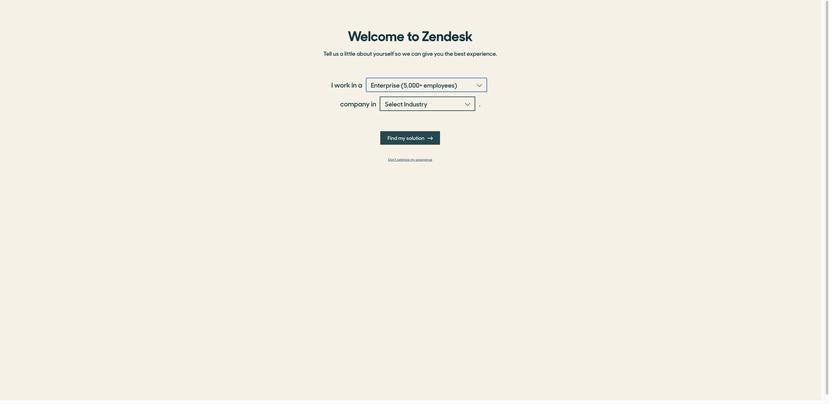 Task type: vqa. For each thing, say whether or not it's contained in the screenshot.
My
yes



Task type: describe. For each thing, give the bounding box(es) containing it.
.
[[479, 99, 481, 109]]

my inside button
[[399, 135, 406, 142]]

tell
[[324, 49, 332, 58]]

yourself
[[373, 49, 394, 58]]

experience
[[416, 158, 433, 162]]

don't optimize my experience
[[389, 158, 433, 162]]

zendesk
[[422, 25, 473, 45]]

0 vertical spatial a
[[340, 49, 344, 58]]

to
[[407, 25, 420, 45]]

tell us a little about yourself so we can give you the best experience.
[[324, 49, 498, 58]]

you
[[434, 49, 444, 58]]

find     my solution
[[388, 135, 426, 142]]

little
[[345, 49, 356, 58]]

i work in a
[[332, 80, 362, 90]]

don't
[[389, 158, 396, 162]]

find
[[388, 135, 398, 142]]

about
[[357, 49, 372, 58]]

don't optimize my experience link
[[320, 158, 501, 162]]



Task type: locate. For each thing, give the bounding box(es) containing it.
arrow right image
[[428, 136, 433, 141]]

1 horizontal spatial a
[[358, 80, 362, 90]]

1 vertical spatial in
[[371, 99, 377, 109]]

in right work
[[352, 80, 357, 90]]

welcome
[[348, 25, 405, 45]]

in
[[352, 80, 357, 90], [371, 99, 377, 109]]

we
[[402, 49, 410, 58]]

my
[[399, 135, 406, 142], [411, 158, 415, 162]]

welcome to zendesk
[[348, 25, 473, 45]]

1 horizontal spatial in
[[371, 99, 377, 109]]

1 vertical spatial my
[[411, 158, 415, 162]]

the
[[445, 49, 453, 58]]

company in
[[340, 99, 377, 109]]

solution
[[407, 135, 425, 142]]

0 horizontal spatial my
[[399, 135, 406, 142]]

0 vertical spatial in
[[352, 80, 357, 90]]

0 horizontal spatial a
[[340, 49, 344, 58]]

work
[[334, 80, 350, 90]]

my right optimize
[[411, 158, 415, 162]]

can
[[412, 49, 421, 58]]

us
[[333, 49, 339, 58]]

a right work
[[358, 80, 362, 90]]

a
[[340, 49, 344, 58], [358, 80, 362, 90]]

1 horizontal spatial my
[[411, 158, 415, 162]]

experience.
[[467, 49, 498, 58]]

0 horizontal spatial in
[[352, 80, 357, 90]]

optimize
[[397, 158, 410, 162]]

company
[[340, 99, 370, 109]]

find     my solution button
[[381, 131, 441, 145]]

best
[[455, 49, 466, 58]]

i
[[332, 80, 333, 90]]

my right the find
[[399, 135, 406, 142]]

a right us
[[340, 49, 344, 58]]

1 vertical spatial a
[[358, 80, 362, 90]]

in right company
[[371, 99, 377, 109]]

give
[[422, 49, 433, 58]]

0 vertical spatial my
[[399, 135, 406, 142]]

so
[[395, 49, 401, 58]]



